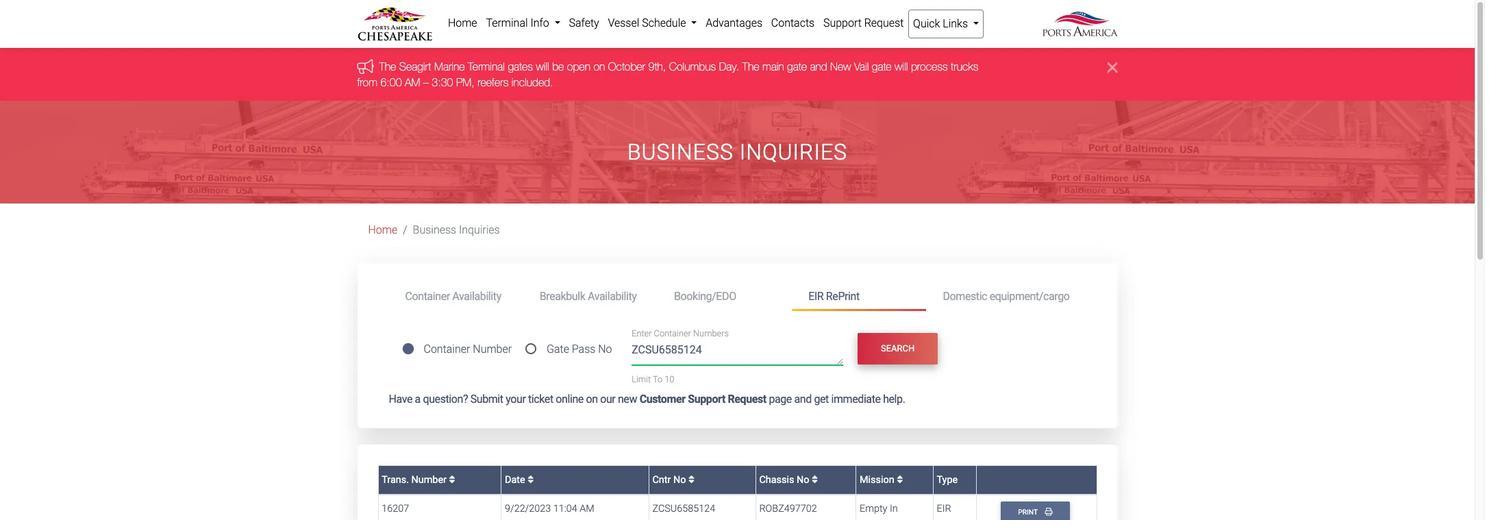 Task type: vqa. For each thing, say whether or not it's contained in the screenshot.
the mission
yes



Task type: describe. For each thing, give the bounding box(es) containing it.
vail
[[855, 61, 869, 73]]

safety
[[569, 16, 599, 29]]

0 vertical spatial home
[[448, 16, 477, 29]]

vessel schedule link
[[604, 10, 702, 37]]

info
[[531, 16, 549, 29]]

Enter Container Numbers text field
[[632, 342, 844, 365]]

limit
[[632, 374, 651, 384]]

the seagirt marine terminal gates will be open on october 9th, columbus day. the main gate and new vail gate will process trucks from 6:00 am – 3:30 pm, reefers included.
[[357, 61, 979, 88]]

number for container number
[[473, 343, 512, 356]]

0 horizontal spatial home
[[368, 224, 398, 237]]

1 vertical spatial and
[[795, 393, 812, 406]]

date
[[505, 474, 528, 486]]

0 horizontal spatial request
[[728, 393, 767, 406]]

eir for eir
[[937, 503, 952, 515]]

support request link
[[819, 10, 909, 37]]

eir reprint link
[[792, 284, 927, 311]]

2 will from the left
[[895, 61, 908, 73]]

9/22/2023 11:04 am
[[505, 503, 595, 515]]

3:30
[[432, 76, 453, 88]]

date link
[[505, 474, 534, 486]]

seagirt
[[399, 61, 431, 73]]

1 vertical spatial business inquiries
[[413, 224, 500, 237]]

cntr no link
[[653, 474, 695, 486]]

sort image for cntr no
[[689, 475, 695, 484]]

trucks
[[951, 61, 979, 73]]

our
[[601, 393, 616, 406]]

gate pass no
[[547, 343, 612, 356]]

close image
[[1108, 59, 1118, 76]]

search button
[[858, 333, 939, 365]]

to
[[653, 374, 663, 384]]

container availability link
[[389, 284, 523, 309]]

ticket
[[528, 393, 554, 406]]

eir reprint
[[809, 290, 860, 303]]

terminal info
[[486, 16, 552, 29]]

links
[[943, 17, 968, 30]]

chassis no
[[760, 474, 812, 486]]

1 gate from the left
[[788, 61, 807, 73]]

from
[[357, 76, 378, 88]]

1 the from the left
[[379, 61, 396, 73]]

new
[[831, 61, 852, 73]]

and inside the seagirt marine terminal gates will be open on october 9th, columbus day. the main gate and new vail gate will process trucks from 6:00 am – 3:30 pm, reefers included.
[[810, 61, 828, 73]]

have
[[389, 393, 413, 406]]

trans. number
[[382, 474, 449, 486]]

–
[[423, 76, 429, 88]]

empty in
[[860, 503, 898, 515]]

new
[[618, 393, 637, 406]]

1 horizontal spatial business
[[628, 139, 734, 165]]

1 will from the left
[[536, 61, 549, 73]]

contacts link
[[767, 10, 819, 37]]

online
[[556, 393, 584, 406]]

domestic equipment/cargo
[[943, 290, 1070, 303]]

day.
[[719, 61, 740, 73]]

breakbulk
[[540, 290, 586, 303]]

help.
[[883, 393, 906, 406]]

zcsu6585124
[[653, 503, 716, 515]]

advantages link
[[702, 10, 767, 37]]

vessel
[[608, 16, 640, 29]]

1 horizontal spatial home link
[[444, 10, 482, 37]]

empty
[[860, 503, 888, 515]]

customer support request link
[[640, 393, 767, 406]]

print
[[1019, 508, 1040, 517]]

9th,
[[649, 61, 666, 73]]

gates
[[508, 61, 533, 73]]

1 vertical spatial business
[[413, 224, 457, 237]]

0 horizontal spatial home link
[[368, 224, 398, 237]]

mission link
[[860, 474, 903, 486]]

container for container number
[[424, 343, 470, 356]]

trans. number link
[[382, 474, 455, 486]]

chassis no link
[[760, 474, 818, 486]]

container number
[[424, 343, 512, 356]]

type
[[937, 474, 958, 486]]

container for container availability
[[405, 290, 450, 303]]

1 vertical spatial container
[[654, 329, 691, 339]]

1 vertical spatial support
[[688, 393, 726, 406]]

2 gate from the left
[[872, 61, 892, 73]]

enter
[[632, 329, 652, 339]]

submit
[[471, 393, 504, 406]]

10
[[665, 374, 675, 384]]

1 vertical spatial on
[[586, 393, 598, 406]]

trans.
[[382, 474, 409, 486]]

vessel schedule
[[608, 16, 689, 29]]

immediate
[[832, 393, 881, 406]]

print link
[[1001, 502, 1071, 520]]

search
[[881, 344, 915, 354]]

equipment/cargo
[[990, 290, 1070, 303]]

your
[[506, 393, 526, 406]]



Task type: locate. For each thing, give the bounding box(es) containing it.
0 vertical spatial and
[[810, 61, 828, 73]]

0 horizontal spatial business
[[413, 224, 457, 237]]

the seagirt marine terminal gates will be open on october 9th, columbus day. the main gate and new vail gate will process trucks from 6:00 am – 3:30 pm, reefers included. link
[[357, 61, 979, 88]]

page
[[769, 393, 792, 406]]

home link
[[444, 10, 482, 37], [368, 224, 398, 237]]

no for cntr no
[[674, 474, 686, 486]]

0 horizontal spatial inquiries
[[459, 224, 500, 237]]

0 vertical spatial support
[[824, 16, 862, 29]]

am inside the seagirt marine terminal gates will be open on october 9th, columbus day. the main gate and new vail gate will process trucks from 6:00 am – 3:30 pm, reefers included.
[[405, 76, 420, 88]]

availability for container availability
[[453, 290, 502, 303]]

1 vertical spatial number
[[412, 474, 447, 486]]

the seagirt marine terminal gates will be open on october 9th, columbus day. the main gate and new vail gate will process trucks from 6:00 am – 3:30 pm, reefers included. alert
[[0, 48, 1476, 101]]

terminal inside terminal info link
[[486, 16, 528, 29]]

support right customer
[[688, 393, 726, 406]]

request left quick
[[865, 16, 904, 29]]

pass
[[572, 343, 596, 356]]

9/22/2023
[[505, 503, 551, 515]]

print image
[[1045, 508, 1053, 516]]

the up 6:00 at the left
[[379, 61, 396, 73]]

eir for eir reprint
[[809, 290, 824, 303]]

am right 11:04
[[580, 503, 595, 515]]

0 horizontal spatial will
[[536, 61, 549, 73]]

booking/edo
[[674, 290, 737, 303]]

marine
[[434, 61, 465, 73]]

quick links link
[[909, 10, 984, 38]]

0 horizontal spatial availability
[[453, 290, 502, 303]]

domestic equipment/cargo link
[[927, 284, 1087, 309]]

0 horizontal spatial sort image
[[689, 475, 695, 484]]

sort image up in
[[897, 475, 903, 484]]

cntr
[[653, 474, 671, 486]]

1 sort image from the left
[[449, 475, 455, 484]]

pm,
[[456, 76, 475, 88]]

get
[[814, 393, 829, 406]]

number for trans. number
[[412, 474, 447, 486]]

no right pass
[[598, 343, 612, 356]]

availability
[[453, 290, 502, 303], [588, 290, 637, 303]]

1 horizontal spatial am
[[580, 503, 595, 515]]

chassis
[[760, 474, 795, 486]]

sort image
[[449, 475, 455, 484], [528, 475, 534, 484]]

the
[[379, 61, 396, 73], [743, 61, 760, 73]]

0 vertical spatial am
[[405, 76, 420, 88]]

0 vertical spatial number
[[473, 343, 512, 356]]

1 horizontal spatial availability
[[588, 290, 637, 303]]

support up new
[[824, 16, 862, 29]]

1 horizontal spatial home
[[448, 16, 477, 29]]

and left get
[[795, 393, 812, 406]]

0 vertical spatial business
[[628, 139, 734, 165]]

and left new
[[810, 61, 828, 73]]

1 horizontal spatial inquiries
[[740, 139, 848, 165]]

0 vertical spatial request
[[865, 16, 904, 29]]

sort image right trans.
[[449, 475, 455, 484]]

eir down the type
[[937, 503, 952, 515]]

2 the from the left
[[743, 61, 760, 73]]

quick
[[914, 17, 941, 30]]

contacts
[[772, 16, 815, 29]]

have a question? submit your ticket online on our new customer support request page and get immediate help.
[[389, 393, 906, 406]]

am left –
[[405, 76, 420, 88]]

request left page
[[728, 393, 767, 406]]

on
[[594, 61, 605, 73], [586, 393, 598, 406]]

gate
[[788, 61, 807, 73], [872, 61, 892, 73]]

1 horizontal spatial will
[[895, 61, 908, 73]]

no for chassis no
[[797, 474, 810, 486]]

terminal info link
[[482, 10, 565, 37]]

0 vertical spatial terminal
[[486, 16, 528, 29]]

request inside the support request link
[[865, 16, 904, 29]]

am
[[405, 76, 420, 88], [580, 503, 595, 515]]

sort image for date
[[528, 475, 534, 484]]

1 vertical spatial inquiries
[[459, 224, 500, 237]]

16207
[[382, 503, 409, 515]]

1 horizontal spatial sort image
[[812, 475, 818, 484]]

1 horizontal spatial sort image
[[528, 475, 534, 484]]

domestic
[[943, 290, 988, 303]]

cntr no
[[653, 474, 689, 486]]

columbus
[[669, 61, 716, 73]]

terminal left info
[[486, 16, 528, 29]]

1 vertical spatial eir
[[937, 503, 952, 515]]

will left 'process'
[[895, 61, 908, 73]]

limit to 10
[[632, 374, 675, 384]]

numbers
[[694, 329, 729, 339]]

mission
[[860, 474, 897, 486]]

0 horizontal spatial sort image
[[449, 475, 455, 484]]

booking/edo link
[[658, 284, 792, 309]]

container right enter at the bottom
[[654, 329, 691, 339]]

no
[[598, 343, 612, 356], [674, 474, 686, 486], [797, 474, 810, 486]]

0 horizontal spatial no
[[598, 343, 612, 356]]

eir inside eir reprint link
[[809, 290, 824, 303]]

2 availability from the left
[[588, 290, 637, 303]]

robz497702
[[760, 503, 817, 515]]

gate right main
[[788, 61, 807, 73]]

1 vertical spatial request
[[728, 393, 767, 406]]

container up container number on the left bottom of page
[[405, 290, 450, 303]]

1 vertical spatial terminal
[[468, 61, 505, 73]]

a
[[415, 393, 421, 406]]

terminal inside the seagirt marine terminal gates will be open on october 9th, columbus day. the main gate and new vail gate will process trucks from 6:00 am – 3:30 pm, reefers included.
[[468, 61, 505, 73]]

advantages
[[706, 16, 763, 29]]

0 horizontal spatial gate
[[788, 61, 807, 73]]

bullhorn image
[[357, 59, 379, 74]]

will left be
[[536, 61, 549, 73]]

number up the submit
[[473, 343, 512, 356]]

october
[[608, 61, 646, 73]]

terminal
[[486, 16, 528, 29], [468, 61, 505, 73]]

will
[[536, 61, 549, 73], [895, 61, 908, 73]]

1 vertical spatial am
[[580, 503, 595, 515]]

business inquiries
[[628, 139, 848, 165], [413, 224, 500, 237]]

2 sort image from the left
[[528, 475, 534, 484]]

inquiries
[[740, 139, 848, 165], [459, 224, 500, 237]]

1 horizontal spatial number
[[473, 343, 512, 356]]

support
[[824, 16, 862, 29], [688, 393, 726, 406]]

no right chassis
[[797, 474, 810, 486]]

0 vertical spatial home link
[[444, 10, 482, 37]]

process
[[911, 61, 948, 73]]

1 horizontal spatial gate
[[872, 61, 892, 73]]

1 horizontal spatial no
[[674, 474, 686, 486]]

the right day.
[[743, 61, 760, 73]]

2 horizontal spatial no
[[797, 474, 810, 486]]

terminal up reefers
[[468, 61, 505, 73]]

0 horizontal spatial eir
[[809, 290, 824, 303]]

0 horizontal spatial support
[[688, 393, 726, 406]]

on inside the seagirt marine terminal gates will be open on october 9th, columbus day. the main gate and new vail gate will process trucks from 6:00 am – 3:30 pm, reefers included.
[[594, 61, 605, 73]]

breakbulk availability link
[[523, 284, 658, 309]]

home
[[448, 16, 477, 29], [368, 224, 398, 237]]

and
[[810, 61, 828, 73], [795, 393, 812, 406]]

2 vertical spatial container
[[424, 343, 470, 356]]

container availability
[[405, 290, 502, 303]]

1 horizontal spatial request
[[865, 16, 904, 29]]

sort image inside cntr no link
[[689, 475, 695, 484]]

gate right vail
[[872, 61, 892, 73]]

open
[[567, 61, 591, 73]]

main
[[763, 61, 784, 73]]

reefers
[[478, 76, 509, 88]]

be
[[553, 61, 564, 73]]

sort image inside chassis no link
[[812, 475, 818, 484]]

0 horizontal spatial the
[[379, 61, 396, 73]]

on right open
[[594, 61, 605, 73]]

2 horizontal spatial sort image
[[897, 475, 903, 484]]

1 vertical spatial home link
[[368, 224, 398, 237]]

question?
[[423, 393, 468, 406]]

sort image inside trans. number link
[[449, 475, 455, 484]]

sort image up 9/22/2023
[[528, 475, 534, 484]]

enter container numbers
[[632, 329, 729, 339]]

sort image right cntr
[[689, 475, 695, 484]]

0 vertical spatial container
[[405, 290, 450, 303]]

11:04
[[554, 503, 578, 515]]

sort image for trans. number
[[449, 475, 455, 484]]

6:00
[[381, 76, 402, 88]]

0 horizontal spatial am
[[405, 76, 420, 88]]

in
[[890, 503, 898, 515]]

2 sort image from the left
[[812, 475, 818, 484]]

1 horizontal spatial the
[[743, 61, 760, 73]]

0 vertical spatial inquiries
[[740, 139, 848, 165]]

1 sort image from the left
[[689, 475, 695, 484]]

1 vertical spatial home
[[368, 224, 398, 237]]

eir left reprint
[[809, 290, 824, 303]]

1 horizontal spatial business inquiries
[[628, 139, 848, 165]]

0 vertical spatial on
[[594, 61, 605, 73]]

sort image
[[689, 475, 695, 484], [812, 475, 818, 484], [897, 475, 903, 484]]

1 horizontal spatial support
[[824, 16, 862, 29]]

0 vertical spatial business inquiries
[[628, 139, 848, 165]]

availability up enter at the bottom
[[588, 290, 637, 303]]

0 horizontal spatial number
[[412, 474, 447, 486]]

quick links
[[914, 17, 971, 30]]

sort image for mission
[[897, 475, 903, 484]]

on left our
[[586, 393, 598, 406]]

0 horizontal spatial business inquiries
[[413, 224, 500, 237]]

sort image for chassis no
[[812, 475, 818, 484]]

schedule
[[642, 16, 686, 29]]

gate
[[547, 343, 569, 356]]

sort image inside the date link
[[528, 475, 534, 484]]

safety link
[[565, 10, 604, 37]]

included.
[[512, 76, 554, 88]]

3 sort image from the left
[[897, 475, 903, 484]]

sort image right chassis
[[812, 475, 818, 484]]

1 horizontal spatial eir
[[937, 503, 952, 515]]

number right trans.
[[412, 474, 447, 486]]

0 vertical spatial eir
[[809, 290, 824, 303]]

sort image inside the mission link
[[897, 475, 903, 484]]

customer
[[640, 393, 686, 406]]

container up question?
[[424, 343, 470, 356]]

availability up container number on the left bottom of page
[[453, 290, 502, 303]]

no right cntr
[[674, 474, 686, 486]]

support request
[[824, 16, 904, 29]]

availability for breakbulk availability
[[588, 290, 637, 303]]

1 availability from the left
[[453, 290, 502, 303]]



